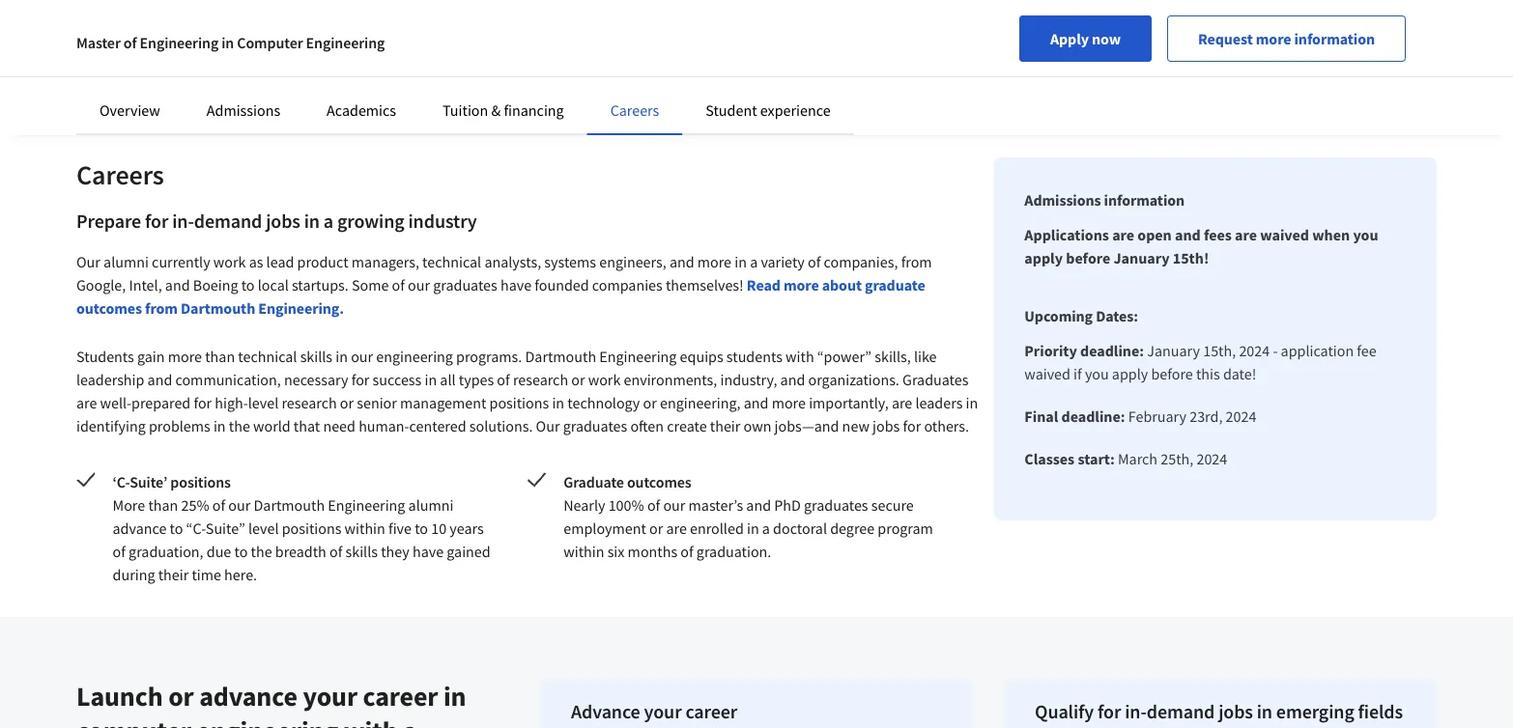 Task type: vqa. For each thing, say whether or not it's contained in the screenshot.
THE 30
no



Task type: locate. For each thing, give the bounding box(es) containing it.
and up themselves!
[[670, 252, 695, 272]]

intel,
[[129, 275, 162, 295]]

1 horizontal spatial engineering
[[376, 347, 453, 366]]

careers left student on the top
[[611, 101, 660, 120]]

apply now button
[[1020, 15, 1152, 62]]

admissions down master of engineering in computer engineering
[[207, 101, 280, 120]]

and left phd
[[747, 496, 771, 515]]

skills inside 'c-suite' positions more than 25% of our dartmouth engineering alumni advance to "c-suite" level positions within five to 10 years of graduation, due to the breadth of skills they have gained during their time here.
[[346, 542, 378, 562]]

within inside the graduate outcomes nearly 100% of our master's and phd graduates secure employment or are enrolled in a doctoral degree program within six months of graduation.
[[564, 542, 605, 562]]

with inside launch or advance your career in computer engineering with
[[344, 715, 398, 729]]

1 horizontal spatial than
[[205, 347, 235, 366]]

graduates
[[433, 275, 498, 295], [563, 417, 628, 436], [804, 496, 869, 515]]

1 vertical spatial alumni
[[409, 496, 454, 515]]

student
[[706, 101, 757, 120]]

1 horizontal spatial have
[[501, 275, 532, 295]]

0 horizontal spatial outcomes
[[76, 299, 142, 318]]

1 level from the top
[[248, 393, 279, 413]]

technical down industry
[[423, 252, 482, 272]]

1 vertical spatial our
[[536, 417, 560, 436]]

skills,
[[875, 347, 911, 366]]

tuition & financing link
[[443, 101, 564, 120]]

graduates down analysts,
[[433, 275, 498, 295]]

1 vertical spatial waived
[[1025, 364, 1071, 384]]

engineering up the 'five'
[[328, 496, 405, 515]]

of right 25%
[[212, 496, 225, 515]]

0 vertical spatial skills
[[300, 347, 333, 366]]

engineering inside 'c-suite' positions more than 25% of our dartmouth engineering alumni advance to "c-suite" level positions within five to 10 years of graduation, due to the breadth of skills they have gained during their time here.
[[328, 496, 405, 515]]

positions inside the students gain more than technical skills in our engineering programs. dartmouth engineering equips students with "power" skills, like leadership and communication, necessary for success in all types of research or work environments, industry, and organizations. graduates are well-prepared for high-level research or senior management positions in technology or engineering, and more importantly, are leaders in identifying problems in the world that need human-centered solutions. our graduates often create their own jobs—and new jobs for others.
[[490, 393, 549, 413]]

in- for prepare
[[172, 209, 194, 233]]

before left this
[[1152, 364, 1194, 384]]

january down open
[[1114, 248, 1170, 268]]

their inside 'c-suite' positions more than 25% of our dartmouth engineering alumni advance to "c-suite" level positions within five to 10 years of graduation, due to the breadth of skills they have gained during their time here.
[[158, 565, 189, 585]]

our inside the graduate outcomes nearly 100% of our master's and phd graduates secure employment or are enrolled in a doctoral degree program within six months of graduation.
[[664, 496, 686, 515]]

skills
[[300, 347, 333, 366], [346, 542, 378, 562]]

more up themselves!
[[698, 252, 732, 272]]

0 vertical spatial within
[[345, 519, 385, 538]]

0 vertical spatial have
[[501, 275, 532, 295]]

1 horizontal spatial our
[[536, 417, 560, 436]]

0 vertical spatial level
[[248, 393, 279, 413]]

are left open
[[1113, 225, 1135, 245]]

waived inside january 15th, 2024 - application fee waived if you apply before this date!
[[1025, 364, 1071, 384]]

of right breadth
[[330, 542, 343, 562]]

demand for prepare
[[194, 209, 262, 233]]

environments,
[[624, 370, 718, 390]]

human-
[[359, 417, 409, 436]]

0 horizontal spatial jobs
[[266, 209, 300, 233]]

are left well-
[[76, 393, 97, 413]]

more right request
[[1256, 29, 1292, 48]]

1 vertical spatial before
[[1152, 364, 1194, 384]]

have for gained
[[413, 542, 444, 562]]

work up 'technology'
[[588, 370, 621, 390]]

graduates inside the students gain more than technical skills in our engineering programs. dartmouth engineering equips students with "power" skills, like leadership and communication, necessary for success in all types of research or work environments, industry, and organizations. graduates are well-prepared for high-level research or senior management positions in technology or engineering, and more importantly, are leaders in identifying problems in the world that need human-centered solutions. our graduates often create their own jobs—and new jobs for others.
[[563, 417, 628, 436]]

1 vertical spatial engineering
[[197, 715, 339, 729]]

dartmouth inside the students gain more than technical skills in our engineering programs. dartmouth engineering equips students with "power" skills, like leadership and communication, necessary for success in all types of research or work environments, industry, and organizations. graduates are well-prepared for high-level research or senior management positions in technology or engineering, and more importantly, are leaders in identifying problems in the world that need human-centered solutions. our graduates often create their own jobs—and new jobs for others.
[[525, 347, 597, 366]]

have down the 10
[[413, 542, 444, 562]]

0 vertical spatial outcomes
[[76, 299, 142, 318]]

1 vertical spatial skills
[[346, 542, 378, 562]]

15th,
[[1204, 341, 1237, 361]]

2 level from the top
[[248, 519, 279, 538]]

1 horizontal spatial careers
[[611, 101, 660, 120]]

in inside the graduate outcomes nearly 100% of our master's and phd graduates secure employment or are enrolled in a doctoral degree program within six months of graduation.
[[747, 519, 759, 538]]

0 horizontal spatial with
[[344, 715, 398, 729]]

demand for qualify
[[1147, 700, 1215, 724]]

alumni
[[104, 252, 149, 272], [409, 496, 454, 515]]

0 horizontal spatial within
[[345, 519, 385, 538]]

or up months
[[650, 519, 663, 538]]

our
[[76, 252, 100, 272], [536, 417, 560, 436]]

overview link
[[100, 101, 160, 120]]

more right gain
[[168, 347, 202, 366]]

during
[[113, 565, 155, 585]]

alumni up the 10
[[409, 496, 454, 515]]

you inside applications are open and fees are waived when you apply before january 15th!
[[1354, 225, 1379, 245]]

0 vertical spatial in-
[[172, 209, 194, 233]]

gain
[[137, 347, 165, 366]]

within left the 'five'
[[345, 519, 385, 538]]

0 vertical spatial careers
[[611, 101, 660, 120]]

1 horizontal spatial a
[[750, 252, 758, 272]]

for left high-
[[194, 393, 212, 413]]

jobs inside the students gain more than technical skills in our engineering programs. dartmouth engineering equips students with "power" skills, like leadership and communication, necessary for success in all types of research or work environments, industry, and organizations. graduates are well-prepared for high-level research or senior management positions in technology or engineering, and more importantly, are leaders in identifying problems in the world that need human-centered solutions. our graduates often create their own jobs—and new jobs for others.
[[873, 417, 900, 436]]

0 vertical spatial from
[[902, 252, 932, 272]]

1 horizontal spatial before
[[1152, 364, 1194, 384]]

1 vertical spatial in-
[[1125, 700, 1147, 724]]

1 vertical spatial jobs
[[873, 417, 900, 436]]

apply down the applications
[[1025, 248, 1063, 268]]

are
[[1113, 225, 1135, 245], [1235, 225, 1258, 245], [76, 393, 97, 413], [892, 393, 913, 413], [666, 519, 687, 538]]

in- right qualify
[[1125, 700, 1147, 724]]

within down 'employment'
[[564, 542, 605, 562]]

technical up communication,
[[238, 347, 297, 366]]

for left the others.
[[903, 417, 921, 436]]

technical
[[423, 252, 482, 272], [238, 347, 297, 366]]

have inside 'c-suite' positions more than 25% of our dartmouth engineering alumni advance to "c-suite" level positions within five to 10 years of graduation, due to the breadth of skills they have gained during their time here.
[[413, 542, 444, 562]]

to left the 10
[[415, 519, 428, 538]]

1 vertical spatial dartmouth
[[525, 347, 597, 366]]

1 horizontal spatial apply
[[1112, 364, 1149, 384]]

you inside january 15th, 2024 - application fee waived if you apply before this date!
[[1085, 364, 1109, 384]]

1 vertical spatial their
[[158, 565, 189, 585]]

dartmouth up breadth
[[254, 496, 325, 515]]

2 vertical spatial positions
[[282, 519, 342, 538]]

organizations.
[[809, 370, 900, 390]]

0 vertical spatial demand
[[194, 209, 262, 233]]

problems
[[149, 417, 210, 436]]

than down suite'
[[148, 496, 178, 515]]

our right solutions.
[[536, 417, 560, 436]]

or up computer
[[168, 680, 194, 714]]

our inside 'c-suite' positions more than 25% of our dartmouth engineering alumni advance to "c-suite" level positions within five to 10 years of graduation, due to the breadth of skills they have gained during their time here.
[[228, 496, 251, 515]]

phd
[[775, 496, 801, 515]]

jobs for prepare
[[266, 209, 300, 233]]

0 vertical spatial a
[[324, 209, 334, 233]]

0 vertical spatial research
[[513, 370, 568, 390]]

admissions
[[207, 101, 280, 120], [1025, 190, 1101, 210]]

of right "master"
[[124, 33, 137, 52]]

classes
[[1025, 449, 1075, 469]]

than up communication,
[[205, 347, 235, 366]]

suite'
[[130, 473, 167, 492]]

or inside launch or advance your career in computer engineering with
[[168, 680, 194, 714]]

0 horizontal spatial demand
[[194, 209, 262, 233]]

often
[[631, 417, 664, 436]]

product
[[297, 252, 349, 272]]

you for if
[[1085, 364, 1109, 384]]

2 vertical spatial graduates
[[804, 496, 869, 515]]

1 vertical spatial you
[[1085, 364, 1109, 384]]

careers up 'prepare'
[[76, 158, 164, 192]]

of inside the students gain more than technical skills in our engineering programs. dartmouth engineering equips students with "power" skills, like leadership and communication, necessary for success in all types of research or work environments, industry, and organizations. graduates are well-prepared for high-level research or senior management positions in technology or engineering, and more importantly, are leaders in identifying problems in the world that need human-centered solutions. our graduates often create their own jobs—and new jobs for others.
[[497, 370, 510, 390]]

february
[[1129, 407, 1187, 426]]

to down as
[[241, 275, 255, 295]]

january inside applications are open and fees are waived when you apply before january 15th!
[[1114, 248, 1170, 268]]

2 vertical spatial a
[[763, 519, 770, 538]]

1 vertical spatial deadline:
[[1062, 407, 1126, 426]]

0 vertical spatial information
[[1295, 29, 1376, 48]]

and up prepared
[[147, 370, 172, 390]]

0 vertical spatial their
[[710, 417, 741, 436]]

careers link
[[611, 101, 660, 120]]

0 horizontal spatial admissions
[[207, 101, 280, 120]]

positions up 25%
[[170, 473, 231, 492]]

leadership
[[76, 370, 144, 390]]

0 horizontal spatial you
[[1085, 364, 1109, 384]]

alumni up intel,
[[104, 252, 149, 272]]

or inside the graduate outcomes nearly 100% of our master's and phd graduates secure employment or are enrolled in a doctoral degree program within six months of graduation.
[[650, 519, 663, 538]]

graduation,
[[129, 542, 204, 562]]

lead
[[266, 252, 294, 272]]

engineering inside the students gain more than technical skills in our engineering programs. dartmouth engineering equips students with "power" skills, like leadership and communication, necessary for success in all types of research or work environments, industry, and organizations. graduates are well-prepared for high-level research or senior management positions in technology or engineering, and more importantly, are leaders in identifying problems in the world that need human-centered solutions. our graduates often create their own jobs—and new jobs for others.
[[376, 347, 453, 366]]

themselves!
[[666, 275, 744, 295]]

the down high-
[[229, 417, 250, 436]]

2 horizontal spatial graduates
[[804, 496, 869, 515]]

0 horizontal spatial than
[[148, 496, 178, 515]]

1 horizontal spatial technical
[[423, 252, 482, 272]]

request more information
[[1199, 29, 1376, 48]]

have for founded
[[501, 275, 532, 295]]

high-
[[215, 393, 248, 413]]

jobs left emerging
[[1219, 700, 1254, 724]]

advance
[[113, 519, 167, 538], [199, 680, 298, 714]]

from down intel,
[[145, 299, 178, 318]]

0 horizontal spatial technical
[[238, 347, 297, 366]]

the up here. at the bottom of page
[[251, 542, 272, 562]]

their left own
[[710, 417, 741, 436]]

technical inside our alumni currently work as lead product managers, technical analysts, systems engineers, and more in a variety of companies, from google, intel, and boeing to local startups. some of our graduates have founded companies themselves!
[[423, 252, 482, 272]]

"power"
[[818, 347, 872, 366]]

0 vertical spatial admissions
[[207, 101, 280, 120]]

1 vertical spatial january
[[1148, 341, 1201, 361]]

our alumni currently work as lead product managers, technical analysts, systems engineers, and more in a variety of companies, from google, intel, and boeing to local startups. some of our graduates have founded companies themselves!
[[76, 252, 932, 295]]

read more about graduate outcomes from dartmouth engineering. link
[[76, 275, 926, 318]]

0 vertical spatial 2024
[[1240, 341, 1270, 361]]

0 vertical spatial the
[[229, 417, 250, 436]]

start:
[[1078, 449, 1115, 469]]

1 vertical spatial information
[[1104, 190, 1185, 210]]

graduates inside the graduate outcomes nearly 100% of our master's and phd graduates secure employment or are enrolled in a doctoral degree program within six months of graduation.
[[804, 496, 869, 515]]

outcomes down "google,"
[[76, 299, 142, 318]]

graduates down 'technology'
[[563, 417, 628, 436]]

a left doctoral
[[763, 519, 770, 538]]

doctoral
[[773, 519, 827, 538]]

from
[[902, 252, 932, 272], [145, 299, 178, 318]]

2 horizontal spatial a
[[763, 519, 770, 538]]

the
[[229, 417, 250, 436], [251, 542, 272, 562]]

2024 for final deadline: february 23rd, 2024
[[1226, 407, 1257, 426]]

for up senior
[[352, 370, 370, 390]]

dartmouth down boeing
[[181, 299, 255, 318]]

1 horizontal spatial outcomes
[[627, 473, 692, 492]]

employment
[[564, 519, 647, 538]]

our up success
[[351, 347, 373, 366]]

our up "google,"
[[76, 252, 100, 272]]

engineering right "master"
[[140, 33, 219, 52]]

0 horizontal spatial in-
[[172, 209, 194, 233]]

final deadline: february 23rd, 2024
[[1025, 407, 1257, 426]]

due
[[207, 542, 231, 562]]

overview
[[100, 101, 160, 120]]

0 horizontal spatial apply
[[1025, 248, 1063, 268]]

waived for if
[[1025, 364, 1071, 384]]

2024 for classes start: march 25th, 2024
[[1197, 449, 1228, 469]]

career inside launch or advance your career in computer engineering with
[[363, 680, 438, 714]]

positions up breadth
[[282, 519, 342, 538]]

1 vertical spatial from
[[145, 299, 178, 318]]

students gain more than technical skills in our engineering programs. dartmouth engineering equips students with "power" skills, like leadership and communication, necessary for success in all types of research or work environments, industry, and organizations. graduates are well-prepared for high-level research or senior management positions in technology or engineering, and more importantly, are leaders in identifying problems in the world that need human-centered solutions. our graduates often create their own jobs—and new jobs for others.
[[76, 347, 978, 436]]

our down managers,
[[408, 275, 430, 295]]

upcoming dates:
[[1025, 306, 1139, 326]]

industry
[[408, 209, 477, 233]]

2 vertical spatial 2024
[[1197, 449, 1228, 469]]

in
[[222, 33, 234, 52], [304, 209, 320, 233], [735, 252, 747, 272], [336, 347, 348, 366], [425, 370, 437, 390], [552, 393, 565, 413], [966, 393, 978, 413], [214, 417, 226, 436], [747, 519, 759, 538], [444, 680, 466, 714], [1257, 700, 1273, 724]]

waived down priority
[[1025, 364, 1071, 384]]

have down analysts,
[[501, 275, 532, 295]]

deadline: up start:
[[1062, 407, 1126, 426]]

1 vertical spatial positions
[[170, 473, 231, 492]]

nearly
[[564, 496, 606, 515]]

0 vertical spatial deadline:
[[1081, 341, 1145, 361]]

1 horizontal spatial skills
[[346, 542, 378, 562]]

0 horizontal spatial alumni
[[104, 252, 149, 272]]

23rd,
[[1190, 407, 1223, 426]]

1 vertical spatial technical
[[238, 347, 297, 366]]

0 horizontal spatial a
[[324, 209, 334, 233]]

applications are open and fees are waived when you apply before january 15th!
[[1025, 225, 1379, 268]]

0 horizontal spatial before
[[1066, 248, 1111, 268]]

0 horizontal spatial skills
[[300, 347, 333, 366]]

others.
[[924, 417, 970, 436]]

you right when
[[1354, 225, 1379, 245]]

our left the master's
[[664, 496, 686, 515]]

positions up solutions.
[[490, 393, 549, 413]]

0 horizontal spatial career
[[363, 680, 438, 714]]

before down the applications
[[1066, 248, 1111, 268]]

0 horizontal spatial have
[[413, 542, 444, 562]]

new
[[843, 417, 870, 436]]

2 horizontal spatial jobs
[[1219, 700, 1254, 724]]

dartmouth
[[181, 299, 255, 318], [525, 347, 597, 366], [254, 496, 325, 515]]

alumni inside our alumni currently work as lead product managers, technical analysts, systems engineers, and more in a variety of companies, from google, intel, and boeing to local startups. some of our graduates have founded companies themselves!
[[104, 252, 149, 272]]

apply up final deadline: february 23rd, 2024
[[1112, 364, 1149, 384]]

level up world
[[248, 393, 279, 413]]

their down graduation,
[[158, 565, 189, 585]]

1 horizontal spatial demand
[[1147, 700, 1215, 724]]

or
[[572, 370, 585, 390], [340, 393, 354, 413], [643, 393, 657, 413], [650, 519, 663, 538], [168, 680, 194, 714]]

graduates up degree
[[804, 496, 869, 515]]

0 horizontal spatial careers
[[76, 158, 164, 192]]

your inside launch or advance your career in computer engineering with
[[303, 680, 358, 714]]

level right 'suite"' at left
[[248, 519, 279, 538]]

or up often
[[643, 393, 657, 413]]

the inside 'c-suite' positions more than 25% of our dartmouth engineering alumni advance to "c-suite" level positions within five to 10 years of graduation, due to the breadth of skills they have gained during their time here.
[[251, 542, 272, 562]]

0 vertical spatial alumni
[[104, 252, 149, 272]]

2 vertical spatial jobs
[[1219, 700, 1254, 724]]

from inside our alumni currently work as lead product managers, technical analysts, systems engineers, and more in a variety of companies, from google, intel, and boeing to local startups. some of our graduates have founded companies themselves!
[[902, 252, 932, 272]]

before
[[1066, 248, 1111, 268], [1152, 364, 1194, 384]]

now
[[1092, 29, 1121, 48]]

to inside our alumni currently work as lead product managers, technical analysts, systems engineers, and more in a variety of companies, from google, intel, and boeing to local startups. some of our graduates have founded companies themselves!
[[241, 275, 255, 295]]

apply
[[1025, 248, 1063, 268], [1112, 364, 1149, 384]]

jobs right new
[[873, 417, 900, 436]]

a up product
[[324, 209, 334, 233]]

boeing
[[193, 275, 238, 295]]

of down managers,
[[392, 275, 405, 295]]

admissions up the applications
[[1025, 190, 1101, 210]]

100%
[[609, 496, 644, 515]]

apply inside applications are open and fees are waived when you apply before january 15th!
[[1025, 248, 1063, 268]]

have inside our alumni currently work as lead product managers, technical analysts, systems engineers, and more in a variety of companies, from google, intel, and boeing to local startups. some of our graduates have founded companies themselves!
[[501, 275, 532, 295]]

dartmouth inside read more about graduate outcomes from dartmouth engineering.
[[181, 299, 255, 318]]

before inside january 15th, 2024 - application fee waived if you apply before this date!
[[1152, 364, 1194, 384]]

1 horizontal spatial in-
[[1125, 700, 1147, 724]]

students
[[76, 347, 134, 366]]

are up months
[[666, 519, 687, 538]]

before inside applications are open and fees are waived when you apply before january 15th!
[[1066, 248, 1111, 268]]

skills up necessary
[[300, 347, 333, 366]]

10
[[431, 519, 447, 538]]

outcomes
[[76, 299, 142, 318], [627, 473, 692, 492]]

advance
[[571, 700, 641, 724]]

master
[[76, 33, 121, 52]]

you right if
[[1085, 364, 1109, 384]]

apply
[[1051, 29, 1089, 48]]

1 horizontal spatial graduates
[[563, 417, 628, 436]]

jobs up lead
[[266, 209, 300, 233]]

priority
[[1025, 341, 1078, 361]]

1 horizontal spatial positions
[[282, 519, 342, 538]]

engineering up academics link
[[306, 33, 385, 52]]

2024 left - on the top
[[1240, 341, 1270, 361]]

admissions for admissions information
[[1025, 190, 1101, 210]]

and inside applications are open and fees are waived when you apply before january 15th!
[[1175, 225, 1201, 245]]

1 horizontal spatial from
[[902, 252, 932, 272]]

graduate
[[865, 275, 926, 295]]

skills left they
[[346, 542, 378, 562]]

apply inside january 15th, 2024 - application fee waived if you apply before this date!
[[1112, 364, 1149, 384]]

waived left when
[[1261, 225, 1310, 245]]

1 horizontal spatial information
[[1295, 29, 1376, 48]]

engineers,
[[600, 252, 667, 272]]

1 vertical spatial graduates
[[563, 417, 628, 436]]

our up 'suite"' at left
[[228, 496, 251, 515]]

more down variety
[[784, 275, 819, 295]]

more
[[1256, 29, 1292, 48], [698, 252, 732, 272], [784, 275, 819, 295], [168, 347, 202, 366], [772, 393, 806, 413]]

0 vertical spatial our
[[76, 252, 100, 272]]

0 horizontal spatial your
[[303, 680, 358, 714]]

0 vertical spatial technical
[[423, 252, 482, 272]]

companies
[[592, 275, 663, 295]]

dartmouth inside 'c-suite' positions more than 25% of our dartmouth engineering alumni advance to "c-suite" level positions within five to 10 years of graduation, due to the breadth of skills they have gained during their time here.
[[254, 496, 325, 515]]

engineering up environments,
[[600, 347, 677, 366]]

waived inside applications are open and fees are waived when you apply before january 15th!
[[1261, 225, 1310, 245]]

0 vertical spatial graduates
[[433, 275, 498, 295]]

january inside january 15th, 2024 - application fee waived if you apply before this date!
[[1148, 341, 1201, 361]]

centered
[[409, 417, 466, 436]]

1 vertical spatial work
[[588, 370, 621, 390]]

1 horizontal spatial waived
[[1261, 225, 1310, 245]]

15th!
[[1173, 248, 1210, 268]]

0 vertical spatial engineering
[[376, 347, 453, 366]]

0 vertical spatial before
[[1066, 248, 1111, 268]]

0 horizontal spatial engineering
[[197, 715, 339, 729]]

work left as
[[213, 252, 246, 272]]

1 vertical spatial within
[[564, 542, 605, 562]]

1 horizontal spatial alumni
[[409, 496, 454, 515]]

from up graduate
[[902, 252, 932, 272]]

january up this
[[1148, 341, 1201, 361]]

before for this
[[1152, 364, 1194, 384]]

0 vertical spatial jobs
[[266, 209, 300, 233]]

our
[[408, 275, 430, 295], [351, 347, 373, 366], [228, 496, 251, 515], [664, 496, 686, 515]]

1 vertical spatial 2024
[[1226, 407, 1257, 426]]

level inside the students gain more than technical skills in our engineering programs. dartmouth engineering equips students with "power" skills, like leadership and communication, necessary for success in all types of research or work environments, industry, and organizations. graduates are well-prepared for high-level research or senior management positions in technology or engineering, and more importantly, are leaders in identifying problems in the world that need human-centered solutions. our graduates often create their own jobs—and new jobs for others.
[[248, 393, 279, 413]]

0 vertical spatial you
[[1354, 225, 1379, 245]]

0 vertical spatial waived
[[1261, 225, 1310, 245]]

dartmouth up 'technology'
[[525, 347, 597, 366]]

apply for january
[[1112, 364, 1149, 384]]

1 vertical spatial careers
[[76, 158, 164, 192]]

0 horizontal spatial work
[[213, 252, 246, 272]]

in- up currently
[[172, 209, 194, 233]]

1 horizontal spatial their
[[710, 417, 741, 436]]



Task type: describe. For each thing, give the bounding box(es) containing it.
of right months
[[681, 542, 694, 562]]

more inside request more information button
[[1256, 29, 1292, 48]]

local
[[258, 275, 289, 295]]

work inside the students gain more than technical skills in our engineering programs. dartmouth engineering equips students with "power" skills, like leadership and communication, necessary for success in all types of research or work environments, industry, and organizations. graduates are well-prepared for high-level research or senior management positions in technology or engineering, and more importantly, are leaders in identifying problems in the world that need human-centered solutions. our graduates often create their own jobs—and new jobs for others.
[[588, 370, 621, 390]]

information inside button
[[1295, 29, 1376, 48]]

deadline: for final
[[1062, 407, 1126, 426]]

computer
[[237, 33, 303, 52]]

classes start: march 25th, 2024
[[1025, 449, 1228, 469]]

financing
[[504, 101, 564, 120]]

or up 'technology'
[[572, 370, 585, 390]]

jobs for qualify
[[1219, 700, 1254, 724]]

admissions for admissions
[[207, 101, 280, 120]]

own
[[744, 417, 772, 436]]

of up during
[[113, 542, 126, 562]]

tuition
[[443, 101, 488, 120]]

technology
[[568, 393, 640, 413]]

and inside the graduate outcomes nearly 100% of our master's and phd graduates secure employment or are enrolled in a doctoral degree program within six months of graduation.
[[747, 496, 771, 515]]

january 15th, 2024 - application fee waived if you apply before this date!
[[1025, 341, 1377, 384]]

success
[[373, 370, 422, 390]]

fees
[[1204, 225, 1232, 245]]

companies,
[[824, 252, 898, 272]]

-
[[1273, 341, 1278, 361]]

solutions.
[[470, 417, 533, 436]]

to right due
[[234, 542, 248, 562]]

our inside our alumni currently work as lead product managers, technical analysts, systems engineers, and more in a variety of companies, from google, intel, and boeing to local startups. some of our graduates have founded companies themselves!
[[408, 275, 430, 295]]

advance inside launch or advance your career in computer engineering with
[[199, 680, 298, 714]]

the inside the students gain more than technical skills in our engineering programs. dartmouth engineering equips students with "power" skills, like leadership and communication, necessary for success in all types of research or work environments, industry, and organizations. graduates are well-prepared for high-level research or senior management positions in technology or engineering, and more importantly, are leaders in identifying problems in the world that need human-centered solutions. our graduates often create their own jobs—and new jobs for others.
[[229, 417, 250, 436]]

outcomes inside read more about graduate outcomes from dartmouth engineering.
[[76, 299, 142, 318]]

a inside our alumni currently work as lead product managers, technical analysts, systems engineers, and more in a variety of companies, from google, intel, and boeing to local startups. some of our graduates have founded companies themselves!
[[750, 252, 758, 272]]

computer
[[76, 715, 191, 729]]

world
[[253, 417, 291, 436]]

dates:
[[1096, 306, 1139, 326]]

25th,
[[1161, 449, 1194, 469]]

as
[[249, 252, 263, 272]]

to left the "c- on the left bottom
[[170, 519, 183, 538]]

of right variety
[[808, 252, 821, 272]]

more inside our alumni currently work as lead product managers, technical analysts, systems engineers, and more in a variety of companies, from google, intel, and boeing to local startups. some of our graduates have founded companies themselves!
[[698, 252, 732, 272]]

"c-
[[186, 519, 206, 538]]

of right 100%
[[648, 496, 660, 515]]

alumni inside 'c-suite' positions more than 25% of our dartmouth engineering alumni advance to "c-suite" level positions within five to 10 years of graduation, due to the breadth of skills they have gained during their time here.
[[409, 496, 454, 515]]

jobs—and
[[775, 417, 839, 436]]

from inside read more about graduate outcomes from dartmouth engineering.
[[145, 299, 178, 318]]

engineering.
[[258, 299, 344, 318]]

systems
[[545, 252, 596, 272]]

before for january
[[1066, 248, 1111, 268]]

fields
[[1359, 700, 1404, 724]]

all
[[440, 370, 456, 390]]

more inside read more about graduate outcomes from dartmouth engineering.
[[784, 275, 819, 295]]

are left leaders
[[892, 393, 913, 413]]

management
[[400, 393, 487, 413]]

five
[[389, 519, 412, 538]]

skills inside the students gain more than technical skills in our engineering programs. dartmouth engineering equips students with "power" skills, like leadership and communication, necessary for success in all types of research or work environments, industry, and organizations. graduates are well-prepared for high-level research or senior management positions in technology or engineering, and more importantly, are leaders in identifying problems in the world that need human-centered solutions. our graduates often create their own jobs—and new jobs for others.
[[300, 347, 333, 366]]

1 horizontal spatial career
[[686, 700, 738, 724]]

within inside 'c-suite' positions more than 25% of our dartmouth engineering alumni advance to "c-suite" level positions within five to 10 years of graduation, due to the breadth of skills they have gained during their time here.
[[345, 519, 385, 538]]

analysts,
[[485, 252, 541, 272]]

when
[[1313, 225, 1351, 245]]

are right fees
[[1235, 225, 1258, 245]]

fee
[[1357, 341, 1377, 361]]

and up own
[[744, 393, 769, 413]]

request
[[1199, 29, 1253, 48]]

and down currently
[[165, 275, 190, 295]]

&
[[491, 101, 501, 120]]

academics
[[327, 101, 396, 120]]

our inside the students gain more than technical skills in our engineering programs. dartmouth engineering equips students with "power" skills, like leadership and communication, necessary for success in all types of research or work environments, industry, and organizations. graduates are well-prepared for high-level research or senior management positions in technology or engineering, and more importantly, are leaders in identifying problems in the world that need human-centered solutions. our graduates often create their own jobs—and new jobs for others.
[[351, 347, 373, 366]]

industry,
[[721, 370, 778, 390]]

graduate outcomes nearly 100% of our master's and phd graduates secure employment or are enrolled in a doctoral degree program within six months of graduation.
[[564, 473, 934, 562]]

six
[[608, 542, 625, 562]]

create
[[667, 417, 707, 436]]

graduation.
[[697, 542, 772, 562]]

priority deadline:
[[1025, 341, 1145, 361]]

experience
[[760, 101, 831, 120]]

tuition & financing
[[443, 101, 564, 120]]

a inside the graduate outcomes nearly 100% of our master's and phd graduates secure employment or are enrolled in a doctoral degree program within six months of graduation.
[[763, 519, 770, 538]]

program
[[878, 519, 934, 538]]

engineering inside launch or advance your career in computer engineering with
[[197, 715, 339, 729]]

master of engineering in computer engineering
[[76, 33, 385, 52]]

2024 inside january 15th, 2024 - application fee waived if you apply before this date!
[[1240, 341, 1270, 361]]

or up need
[[340, 393, 354, 413]]

advance inside 'c-suite' positions more than 25% of our dartmouth engineering alumni advance to "c-suite" level positions within five to 10 years of graduation, due to the breadth of skills they have gained during their time here.
[[113, 519, 167, 538]]

launch
[[76, 680, 163, 714]]

qualify
[[1035, 700, 1094, 724]]

need
[[323, 417, 356, 436]]

technical inside the students gain more than technical skills in our engineering programs. dartmouth engineering equips students with "power" skills, like leadership and communication, necessary for success in all types of research or work environments, industry, and organizations. graduates are well-prepared for high-level research or senior management positions in technology or engineering, and more importantly, are leaders in identifying problems in the world that need human-centered solutions. our graduates often create their own jobs—and new jobs for others.
[[238, 347, 297, 366]]

admissions link
[[207, 101, 280, 120]]

0 horizontal spatial positions
[[170, 473, 231, 492]]

in inside launch or advance your career in computer engineering with
[[444, 680, 466, 714]]

months
[[628, 542, 678, 562]]

their inside the students gain more than technical skills in our engineering programs. dartmouth engineering equips students with "power" skills, like leadership and communication, necessary for success in all types of research or work environments, industry, and organizations. graduates are well-prepared for high-level research or senior management positions in technology or engineering, and more importantly, are leaders in identifying problems in the world that need human-centered solutions. our graduates often create their own jobs—and new jobs for others.
[[710, 417, 741, 436]]

with inside the students gain more than technical skills in our engineering programs. dartmouth engineering equips students with "power" skills, like leadership and communication, necessary for success in all types of research or work environments, industry, and organizations. graduates are well-prepared for high-level research or senior management positions in technology or engineering, and more importantly, are leaders in identifying problems in the world that need human-centered solutions. our graduates often create their own jobs—and new jobs for others.
[[786, 347, 814, 366]]

more up jobs—and
[[772, 393, 806, 413]]

are inside the graduate outcomes nearly 100% of our master's and phd graduates secure employment or are enrolled in a doctoral degree program within six months of graduation.
[[666, 519, 687, 538]]

you for when
[[1354, 225, 1379, 245]]

here.
[[224, 565, 257, 585]]

that
[[294, 417, 320, 436]]

apply for applications
[[1025, 248, 1063, 268]]

read
[[747, 275, 781, 295]]

variety
[[761, 252, 805, 272]]

final
[[1025, 407, 1059, 426]]

upcoming
[[1025, 306, 1093, 326]]

deadline: for priority
[[1081, 341, 1145, 361]]

our inside the students gain more than technical skills in our engineering programs. dartmouth engineering equips students with "power" skills, like leadership and communication, necessary for success in all types of research or work environments, industry, and organizations. graduates are well-prepared for high-level research or senior management positions in technology or engineering, and more importantly, are leaders in identifying problems in the world that need human-centered solutions. our graduates often create their own jobs—and new jobs for others.
[[536, 417, 560, 436]]

in- for qualify
[[1125, 700, 1147, 724]]

applications
[[1025, 225, 1110, 245]]

1 horizontal spatial research
[[513, 370, 568, 390]]

outcomes inside the graduate outcomes nearly 100% of our master's and phd graduates secure employment or are enrolled in a doctoral degree program within six months of graduation.
[[627, 473, 692, 492]]

level inside 'c-suite' positions more than 25% of our dartmouth engineering alumni advance to "c-suite" level positions within five to 10 years of graduation, due to the breadth of skills they have gained during their time here.
[[248, 519, 279, 538]]

application
[[1281, 341, 1354, 361]]

than inside 'c-suite' positions more than 25% of our dartmouth engineering alumni advance to "c-suite" level positions within five to 10 years of graduation, due to the breadth of skills they have gained during their time here.
[[148, 496, 178, 515]]

work inside our alumni currently work as lead product managers, technical analysts, systems engineers, and more in a variety of companies, from google, intel, and boeing to local startups. some of our graduates have founded companies themselves!
[[213, 252, 246, 272]]

managers,
[[352, 252, 419, 272]]

importantly,
[[809, 393, 889, 413]]

for right qualify
[[1098, 700, 1122, 724]]

and right industry,
[[781, 370, 806, 390]]

communication,
[[175, 370, 281, 390]]

some
[[352, 275, 389, 295]]

more
[[113, 496, 145, 515]]

than inside the students gain more than technical skills in our engineering programs. dartmouth engineering equips students with "power" skills, like leadership and communication, necessary for success in all types of research or work environments, industry, and organizations. graduates are well-prepared for high-level research or senior management positions in technology or engineering, and more importantly, are leaders in identifying problems in the world that need human-centered solutions. our graduates often create their own jobs—and new jobs for others.
[[205, 347, 235, 366]]

if
[[1074, 364, 1082, 384]]

founded
[[535, 275, 589, 295]]

google,
[[76, 275, 126, 295]]

our inside our alumni currently work as lead product managers, technical analysts, systems engineers, and more in a variety of companies, from google, intel, and boeing to local startups. some of our graduates have founded companies themselves!
[[76, 252, 100, 272]]

1 horizontal spatial your
[[644, 700, 682, 724]]

for up currently
[[145, 209, 168, 233]]

time
[[192, 565, 221, 585]]

qualify for in-demand jobs in emerging fields
[[1035, 700, 1404, 724]]

prepared
[[132, 393, 191, 413]]

breadth
[[275, 542, 327, 562]]

waived for when
[[1261, 225, 1310, 245]]

advance your career
[[571, 700, 738, 724]]

0 horizontal spatial research
[[282, 393, 337, 413]]

apply now
[[1051, 29, 1121, 48]]

in inside our alumni currently work as lead product managers, technical analysts, systems engineers, and more in a variety of companies, from google, intel, and boeing to local startups. some of our graduates have founded companies themselves!
[[735, 252, 747, 272]]

like
[[914, 347, 937, 366]]

graduate
[[564, 473, 624, 492]]

graduates inside our alumni currently work as lead product managers, technical analysts, systems engineers, and more in a variety of companies, from google, intel, and boeing to local startups. some of our graduates have founded companies themselves!
[[433, 275, 498, 295]]

date!
[[1224, 364, 1257, 384]]

engineering inside the students gain more than technical skills in our engineering programs. dartmouth engineering equips students with "power" skills, like leadership and communication, necessary for success in all types of research or work environments, industry, and organizations. graduates are well-prepared for high-level research or senior management positions in technology or engineering, and more importantly, are leaders in identifying problems in the world that need human-centered solutions. our graduates often create their own jobs—and new jobs for others.
[[600, 347, 677, 366]]



